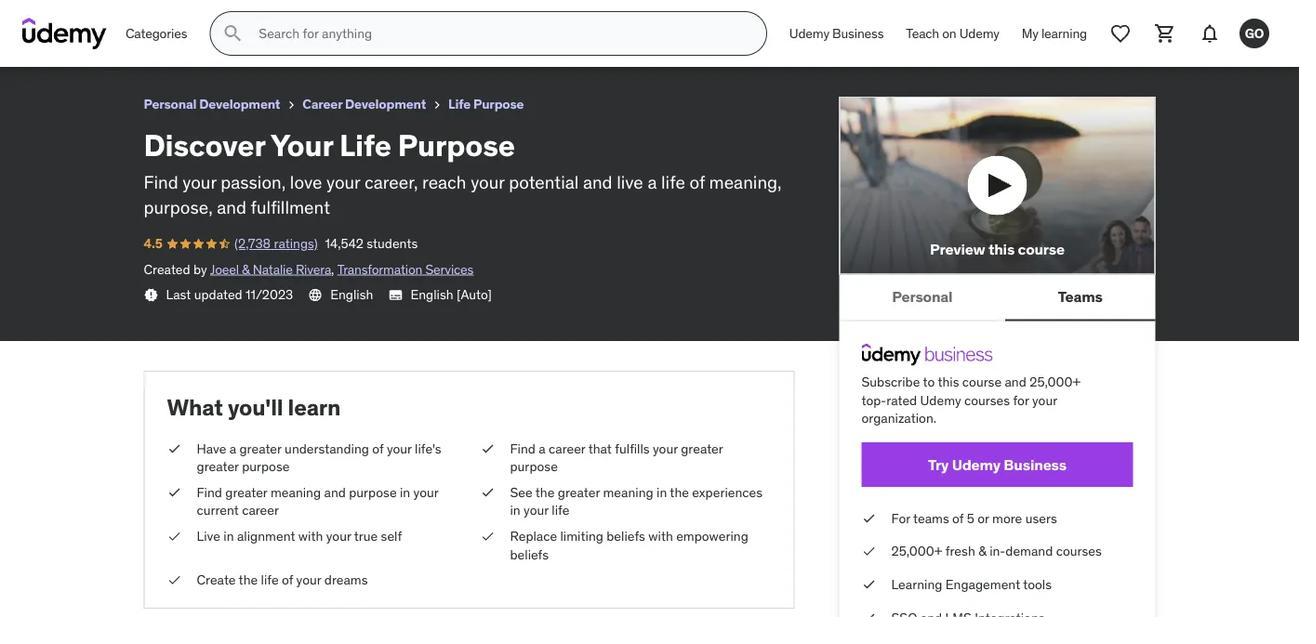 Task type: locate. For each thing, give the bounding box(es) containing it.
life down "career development" link
[[339, 126, 391, 163]]

the for see the greater meaning in the experiences in your life
[[535, 484, 555, 501]]

1 horizontal spatial english
[[410, 286, 453, 303]]

0 horizontal spatial this
[[938, 374, 959, 390]]

tab list
[[839, 275, 1155, 321]]

your down see
[[524, 502, 549, 519]]

my learning link
[[1011, 11, 1098, 56]]

in down find a career that fulfills your greater purpose
[[657, 484, 667, 501]]

with for empowering
[[648, 528, 673, 545]]

xsmall image left last
[[144, 288, 159, 303]]

in down see
[[510, 502, 521, 519]]

& left in-
[[978, 543, 986, 560]]

1 horizontal spatial discover
[[144, 126, 265, 163]]

with for your
[[298, 528, 323, 545]]

replace
[[510, 528, 557, 545]]

2 horizontal spatial a
[[648, 171, 657, 194]]

fulfills
[[615, 440, 650, 457]]

1 vertical spatial discover
[[144, 126, 265, 163]]

self
[[381, 528, 402, 545]]

0 horizontal spatial course
[[962, 374, 1002, 390]]

life inside discover your life purpose find your passion, love your career, reach your potential and live a life of meaning, purpose, and fulfillment
[[339, 126, 391, 163]]

0 vertical spatial this
[[988, 240, 1015, 259]]

1 horizontal spatial purpose
[[349, 484, 397, 501]]

submit search image
[[222, 22, 244, 45]]

0 vertical spatial students
[[188, 32, 239, 49]]

life right live
[[661, 171, 685, 194]]

1 horizontal spatial find
[[197, 484, 222, 501]]

your
[[183, 171, 216, 194], [326, 171, 360, 194], [471, 171, 505, 194], [1032, 392, 1057, 409], [387, 440, 412, 457], [653, 440, 678, 457], [413, 484, 438, 501], [524, 502, 549, 519], [326, 528, 351, 545], [296, 572, 321, 589]]

in inside find greater meaning and purpose in your current career
[[400, 484, 410, 501]]

on
[[942, 25, 956, 42]]

discover
[[15, 8, 76, 27], [144, 126, 265, 163]]

with down find greater meaning and purpose in your current career
[[298, 528, 323, 545]]

11/2023
[[246, 286, 293, 303]]

1 horizontal spatial 14,542 students
[[325, 235, 418, 252]]

go link
[[1232, 11, 1277, 56]]

0 vertical spatial your
[[79, 8, 111, 27]]

your up love
[[270, 126, 333, 163]]

personal inside personal "button"
[[892, 287, 953, 306]]

2 english from the left
[[410, 286, 453, 303]]

a right live
[[648, 171, 657, 194]]

0 vertical spatial ratings)
[[95, 32, 139, 49]]

personal up udemy business image
[[892, 287, 953, 306]]

and left live
[[583, 171, 612, 194]]

greater up current
[[225, 484, 267, 501]]

2 with from the left
[[648, 528, 673, 545]]

your inside discover your life purpose find your passion, love your career, reach your potential and live a life of meaning, purpose, and fulfillment
[[270, 126, 333, 163]]

meaning down have a greater understanding of your life's greater purpose
[[271, 484, 321, 501]]

4.5 up created
[[144, 235, 162, 252]]

teach
[[906, 25, 939, 42]]

purpose
[[242, 458, 290, 475], [510, 458, 558, 475], [349, 484, 397, 501]]

your inside see the greater meaning in the experiences in your life
[[524, 502, 549, 519]]

1 horizontal spatial your
[[270, 126, 333, 163]]

your right for
[[1032, 392, 1057, 409]]

your left dreams
[[296, 572, 321, 589]]

0 horizontal spatial 14,542
[[146, 32, 185, 49]]

2 horizontal spatial find
[[510, 440, 536, 457]]

find inside discover your life purpose find your passion, love your career, reach your potential and live a life of meaning, purpose, and fulfillment
[[144, 171, 178, 194]]

udemy image
[[22, 18, 107, 49]]

my learning
[[1022, 25, 1087, 42]]

1 english from the left
[[330, 286, 373, 303]]

to
[[923, 374, 935, 390]]

purpose for discover your life purpose find your passion, love your career, reach your potential and live a life of meaning, purpose, and fulfillment
[[398, 126, 515, 163]]

2 vertical spatial purpose
[[398, 126, 515, 163]]

english for english [auto]
[[410, 286, 453, 303]]

(2,738 down discover your life purpose
[[55, 32, 92, 49]]

your for discover your life purpose
[[79, 8, 111, 27]]

meaning
[[271, 484, 321, 501], [603, 484, 653, 501]]

of left meaning, at the right top of the page
[[689, 171, 705, 194]]

life inside see the greater meaning in the experiences in your life
[[552, 502, 569, 519]]

xsmall image left learning
[[862, 576, 876, 594]]

of inside have a greater understanding of your life's greater purpose
[[372, 440, 384, 457]]

personal for personal development
[[144, 96, 197, 113]]

find inside find a career that fulfills your greater purpose
[[510, 440, 536, 457]]

joeel & natalie rivera link
[[210, 261, 331, 278]]

0 vertical spatial (2,738 ratings)
[[55, 32, 139, 49]]

the right see
[[535, 484, 555, 501]]

greater up limiting
[[558, 484, 600, 501]]

life purpose link
[[448, 93, 524, 116]]

course inside subscribe to this course and 25,000+ top‑rated udemy courses for your organization.
[[962, 374, 1002, 390]]

in
[[400, 484, 410, 501], [657, 484, 667, 501], [510, 502, 521, 519], [224, 528, 234, 545]]

natalie
[[253, 261, 293, 278]]

1 horizontal spatial career
[[549, 440, 585, 457]]

25,000+ up learning
[[891, 543, 942, 560]]

development
[[199, 96, 280, 113], [345, 96, 426, 113]]

your down life's
[[413, 484, 438, 501]]

purpose for discover your life purpose
[[144, 8, 203, 27]]

your right reach
[[471, 171, 505, 194]]

0 horizontal spatial english
[[330, 286, 373, 303]]

and down passion,
[[217, 196, 246, 218]]

2 vertical spatial find
[[197, 484, 222, 501]]

1 vertical spatial life
[[552, 502, 569, 519]]

discover for discover your life purpose find your passion, love your career, reach your potential and live a life of meaning, purpose, and fulfillment
[[144, 126, 265, 163]]

1 vertical spatial (2,738 ratings)
[[234, 235, 318, 252]]

0 horizontal spatial students
[[188, 32, 239, 49]]

0 vertical spatial life
[[114, 8, 140, 27]]

1 vertical spatial career
[[242, 502, 279, 519]]

0 horizontal spatial find
[[144, 171, 178, 194]]

teams
[[913, 510, 949, 527]]

1 horizontal spatial the
[[535, 484, 555, 501]]

with down see the greater meaning in the experiences in your life
[[648, 528, 673, 545]]

learn
[[288, 394, 341, 421]]

find for find greater meaning and purpose in your current career
[[197, 484, 222, 501]]

purpose up true
[[349, 484, 397, 501]]

english
[[330, 286, 373, 303], [410, 286, 453, 303]]

greater up experiences
[[681, 440, 723, 457]]

1 horizontal spatial this
[[988, 240, 1015, 259]]

course right to
[[962, 374, 1002, 390]]

replace limiting beliefs with empowering beliefs
[[510, 528, 748, 563]]

the right create
[[239, 572, 258, 589]]

this right preview
[[988, 240, 1015, 259]]

personal down categories dropdown button
[[144, 96, 197, 113]]

your right fulfills at bottom
[[653, 440, 678, 457]]

0 horizontal spatial meaning
[[271, 484, 321, 501]]

2 development from the left
[[345, 96, 426, 113]]

personal inside personal development link
[[144, 96, 197, 113]]

1 horizontal spatial (2,738 ratings)
[[234, 235, 318, 252]]

with inside replace limiting beliefs with empowering beliefs
[[648, 528, 673, 545]]

1 vertical spatial beliefs
[[510, 546, 549, 563]]

life up discover your life purpose find your passion, love your career, reach your potential and live a life of meaning, purpose, and fulfillment
[[448, 96, 471, 113]]

udemy business image
[[862, 343, 993, 366]]

development down submit search icon
[[199, 96, 280, 113]]

0 vertical spatial 14,542
[[146, 32, 185, 49]]

a
[[648, 171, 657, 194], [229, 440, 236, 457], [539, 440, 546, 457]]

1 horizontal spatial students
[[367, 235, 418, 252]]

business left "teach"
[[832, 25, 884, 42]]

xsmall image for last updated 11/2023
[[144, 288, 159, 303]]

1 horizontal spatial life
[[552, 502, 569, 519]]

life's
[[415, 440, 441, 457]]

courses inside subscribe to this course and 25,000+ top‑rated udemy courses for your organization.
[[964, 392, 1010, 409]]

1 with from the left
[[298, 528, 323, 545]]

1 vertical spatial find
[[510, 440, 536, 457]]

beliefs down replace
[[510, 546, 549, 563]]

development for personal development
[[199, 96, 280, 113]]

xsmall image
[[284, 98, 299, 113], [167, 440, 182, 458], [480, 440, 495, 458], [480, 484, 495, 502], [862, 510, 876, 528], [480, 528, 495, 546], [862, 609, 876, 617]]

xsmall image
[[430, 98, 445, 113], [144, 288, 159, 303], [167, 484, 182, 502], [167, 528, 182, 546], [862, 543, 876, 561], [167, 571, 182, 590], [862, 576, 876, 594]]

find up see
[[510, 440, 536, 457]]

1 horizontal spatial a
[[539, 440, 546, 457]]

beliefs down see the greater meaning in the experiences in your life
[[607, 528, 645, 545]]

learning
[[1041, 25, 1087, 42]]

1 meaning from the left
[[271, 484, 321, 501]]

xsmall image for see the greater meaning in the experiences in your life
[[480, 484, 495, 502]]

xsmall image left fresh
[[862, 543, 876, 561]]

1 horizontal spatial 25,000+
[[1030, 374, 1081, 390]]

0 horizontal spatial &
[[242, 261, 250, 278]]

purpose down "search for anything" text box
[[473, 96, 524, 113]]

0 vertical spatial 4.5
[[15, 32, 34, 49]]

0 horizontal spatial development
[[199, 96, 280, 113]]

xsmall image for 25,000+ fresh & in-demand courses
[[862, 543, 876, 561]]

0 horizontal spatial ratings)
[[95, 32, 139, 49]]

your inside subscribe to this course and 25,000+ top‑rated udemy courses for your organization.
[[1032, 392, 1057, 409]]

live
[[197, 528, 220, 545]]

learning engagement tools
[[891, 576, 1052, 593]]

english down ,
[[330, 286, 373, 303]]

xsmall image for learning engagement tools
[[862, 576, 876, 594]]

career
[[549, 440, 585, 457], [242, 502, 279, 519]]

ratings)
[[95, 32, 139, 49], [274, 235, 318, 252]]

meaning down find a career that fulfills your greater purpose
[[603, 484, 653, 501]]

find inside find greater meaning and purpose in your current career
[[197, 484, 222, 501]]

business up users
[[1004, 455, 1067, 474]]

1 horizontal spatial (2,738
[[234, 235, 271, 252]]

1 development from the left
[[199, 96, 280, 113]]

xsmall image left life purpose link
[[430, 98, 445, 113]]

create
[[197, 572, 236, 589]]

4.5
[[15, 32, 34, 49], [144, 235, 162, 252]]

14,542 students
[[146, 32, 239, 49], [325, 235, 418, 252]]

1 vertical spatial course
[[962, 374, 1002, 390]]

life right udemy image
[[114, 8, 140, 27]]

0 horizontal spatial (2,738 ratings)
[[55, 32, 139, 49]]

students up "transformation"
[[367, 235, 418, 252]]

a inside have a greater understanding of your life's greater purpose
[[229, 440, 236, 457]]

0 vertical spatial courses
[[964, 392, 1010, 409]]

1 vertical spatial life
[[448, 96, 471, 113]]

fresh
[[945, 543, 975, 560]]

career inside find a career that fulfills your greater purpose
[[549, 440, 585, 457]]

of inside discover your life purpose find your passion, love your career, reach your potential and live a life of meaning, purpose, and fulfillment
[[689, 171, 705, 194]]

xsmall image left "live"
[[167, 528, 182, 546]]

english down services
[[410, 286, 453, 303]]

xsmall image for replace limiting beliefs with empowering beliefs
[[480, 528, 495, 546]]

1 horizontal spatial beliefs
[[607, 528, 645, 545]]

0 vertical spatial personal
[[144, 96, 197, 113]]

your left life's
[[387, 440, 412, 457]]

find up purpose,
[[144, 171, 178, 194]]

2 meaning from the left
[[603, 484, 653, 501]]

and down have a greater understanding of your life's greater purpose
[[324, 484, 346, 501]]

life for discover your life purpose find your passion, love your career, reach your potential and live a life of meaning, purpose, and fulfillment
[[339, 126, 391, 163]]

0 horizontal spatial a
[[229, 440, 236, 457]]

1 horizontal spatial personal
[[892, 287, 953, 306]]

0 horizontal spatial career
[[242, 502, 279, 519]]

career up alignment
[[242, 502, 279, 519]]

1 vertical spatial your
[[270, 126, 333, 163]]

ratings) up the created by joeel & natalie rivera , transformation services
[[274, 235, 318, 252]]

1 vertical spatial 14,542
[[325, 235, 364, 252]]

0 horizontal spatial business
[[832, 25, 884, 42]]

for teams of 5 or more users
[[891, 510, 1057, 527]]

14,542 students up "transformation"
[[325, 235, 418, 252]]

courses
[[964, 392, 1010, 409], [1056, 543, 1102, 560]]

meaning inside find greater meaning and purpose in your current career
[[271, 484, 321, 501]]

purpose left submit search icon
[[144, 8, 203, 27]]

14,542 students up 'personal development' at the left top of page
[[146, 32, 239, 49]]

(2,738 ratings) down discover your life purpose
[[55, 32, 139, 49]]

love
[[290, 171, 322, 194]]

1 horizontal spatial course
[[1018, 240, 1065, 259]]

purpose down you'll
[[242, 458, 290, 475]]

1 vertical spatial personal
[[892, 287, 953, 306]]

14,542 up ,
[[325, 235, 364, 252]]

greater down you'll
[[239, 440, 282, 457]]

tools
[[1023, 576, 1052, 593]]

2 vertical spatial life
[[261, 572, 279, 589]]

personal for personal
[[892, 287, 953, 306]]

xsmall image down what
[[167, 484, 182, 502]]

course up teams
[[1018, 240, 1065, 259]]

your left categories
[[79, 8, 111, 27]]

transformation services link
[[337, 261, 474, 278]]

0 horizontal spatial courses
[[964, 392, 1010, 409]]

(2,738 ratings) up "natalie"
[[234, 235, 318, 252]]

top‑rated
[[862, 392, 917, 409]]

0 horizontal spatial beliefs
[[510, 546, 549, 563]]

course
[[1018, 240, 1065, 259], [962, 374, 1002, 390]]

0 vertical spatial (2,738
[[55, 32, 92, 49]]

xsmall image for live in alignment with your true self
[[167, 528, 182, 546]]

created
[[144, 261, 190, 278]]

purpose up reach
[[398, 126, 515, 163]]

development for career development
[[345, 96, 426, 113]]

0 horizontal spatial the
[[239, 572, 258, 589]]

purpose up see
[[510, 458, 558, 475]]

development right career
[[345, 96, 426, 113]]

0 horizontal spatial discover
[[15, 8, 76, 27]]

(2,738 up joeel & natalie rivera link
[[234, 235, 271, 252]]

the left experiences
[[670, 484, 689, 501]]

0 horizontal spatial with
[[298, 528, 323, 545]]

your up purpose,
[[183, 171, 216, 194]]

your right love
[[326, 171, 360, 194]]

purpose
[[144, 8, 203, 27], [473, 96, 524, 113], [398, 126, 515, 163]]

find up current
[[197, 484, 222, 501]]

0 vertical spatial 14,542 students
[[146, 32, 239, 49]]

students
[[188, 32, 239, 49], [367, 235, 418, 252]]

0 vertical spatial course
[[1018, 240, 1065, 259]]

1 vertical spatial 25,000+
[[891, 543, 942, 560]]

0 horizontal spatial purpose
[[242, 458, 290, 475]]

life up limiting
[[552, 502, 569, 519]]

0 vertical spatial 25,000+
[[1030, 374, 1081, 390]]

ratings) down discover your life purpose
[[95, 32, 139, 49]]

for
[[891, 510, 910, 527]]

0 vertical spatial purpose
[[144, 8, 203, 27]]

14,542
[[146, 32, 185, 49], [325, 235, 364, 252]]

this inside subscribe to this course and 25,000+ top‑rated udemy courses for your organization.
[[938, 374, 959, 390]]

business
[[832, 25, 884, 42], [1004, 455, 1067, 474]]

0 horizontal spatial life
[[114, 8, 140, 27]]

1 vertical spatial 4.5
[[144, 235, 162, 252]]

courses left for
[[964, 392, 1010, 409]]

of left life's
[[372, 440, 384, 457]]

life
[[661, 171, 685, 194], [552, 502, 569, 519], [261, 572, 279, 589]]

0 vertical spatial discover
[[15, 8, 76, 27]]

preview this course button
[[839, 97, 1155, 275]]

find a career that fulfills your greater purpose
[[510, 440, 723, 475]]

2 horizontal spatial life
[[661, 171, 685, 194]]

courses right demand
[[1056, 543, 1102, 560]]

career left that
[[549, 440, 585, 457]]

0 horizontal spatial your
[[79, 8, 111, 27]]

1 vertical spatial this
[[938, 374, 959, 390]]

current
[[197, 502, 239, 519]]

and
[[583, 171, 612, 194], [217, 196, 246, 218], [1005, 374, 1026, 390], [324, 484, 346, 501]]

1 horizontal spatial 4.5
[[144, 235, 162, 252]]

in up self
[[400, 484, 410, 501]]

preview this course
[[930, 240, 1065, 259]]

1 horizontal spatial development
[[345, 96, 426, 113]]

greater inside find greater meaning and purpose in your current career
[[225, 484, 267, 501]]

a right have
[[229, 440, 236, 457]]

0 horizontal spatial (2,738
[[55, 32, 92, 49]]

greater inside find a career that fulfills your greater purpose
[[681, 440, 723, 457]]

udemy inside subscribe to this course and 25,000+ top‑rated udemy courses for your organization.
[[920, 392, 961, 409]]

life down alignment
[[261, 572, 279, 589]]

(2,738 ratings)
[[55, 32, 139, 49], [234, 235, 318, 252]]

(2,738
[[55, 32, 92, 49], [234, 235, 271, 252]]

purpose inside discover your life purpose find your passion, love your career, reach your potential and live a life of meaning, purpose, and fulfillment
[[398, 126, 515, 163]]

students right categories
[[188, 32, 239, 49]]

25,000+ down teams button
[[1030, 374, 1081, 390]]

1 vertical spatial (2,738
[[234, 235, 271, 252]]

a inside discover your life purpose find your passion, love your career, reach your potential and live a life of meaning, purpose, and fulfillment
[[648, 171, 657, 194]]

4.5 down discover your life purpose
[[15, 32, 34, 49]]

1 horizontal spatial business
[[1004, 455, 1067, 474]]

xsmall image for have a greater understanding of your life's greater purpose
[[167, 440, 182, 458]]

purpose inside have a greater understanding of your life's greater purpose
[[242, 458, 290, 475]]

career inside find greater meaning and purpose in your current career
[[242, 502, 279, 519]]

personal development
[[144, 96, 280, 113]]

personal button
[[839, 275, 1005, 319]]

2 vertical spatial life
[[339, 126, 391, 163]]

xsmall image left create
[[167, 571, 182, 590]]

a left that
[[539, 440, 546, 457]]

discover inside discover your life purpose find your passion, love your career, reach your potential and live a life of meaning, purpose, and fulfillment
[[144, 126, 265, 163]]

and up for
[[1005, 374, 1026, 390]]

try udemy business link
[[862, 443, 1133, 487]]

1 horizontal spatial life
[[339, 126, 391, 163]]

0 vertical spatial life
[[661, 171, 685, 194]]

1 horizontal spatial ratings)
[[274, 235, 318, 252]]

a inside find a career that fulfills your greater purpose
[[539, 440, 546, 457]]

purpose inside find a career that fulfills your greater purpose
[[510, 458, 558, 475]]

discover your life purpose find your passion, love your career, reach your potential and live a life of meaning, purpose, and fulfillment
[[144, 126, 782, 218]]

14,542 down discover your life purpose
[[146, 32, 185, 49]]

0 vertical spatial find
[[144, 171, 178, 194]]

course inside button
[[1018, 240, 1065, 259]]

& right 'joeel'
[[242, 261, 250, 278]]

life
[[114, 8, 140, 27], [448, 96, 471, 113], [339, 126, 391, 163]]

this right to
[[938, 374, 959, 390]]



Task type: vqa. For each thing, say whether or not it's contained in the screenshot.
IN within Find greater meaning and purpose in your current career
yes



Task type: describe. For each thing, give the bounding box(es) containing it.
have a greater understanding of your life's greater purpose
[[197, 440, 441, 475]]

organization.
[[862, 410, 937, 427]]

fulfillment
[[251, 196, 330, 218]]

english [auto]
[[410, 286, 492, 303]]

your for discover your life purpose find your passion, love your career, reach your potential and live a life of meaning, purpose, and fulfillment
[[270, 126, 333, 163]]

in-
[[990, 543, 1006, 560]]

udemy inside 'link'
[[959, 25, 999, 42]]

meaning,
[[709, 171, 782, 194]]

last
[[166, 286, 191, 303]]

that
[[588, 440, 612, 457]]

discover for discover your life purpose
[[15, 8, 76, 27]]

subscribe
[[862, 374, 920, 390]]

a for have a greater understanding of your life's greater purpose
[[229, 440, 236, 457]]

categories button
[[114, 11, 198, 56]]

have
[[197, 440, 226, 457]]

and inside find greater meaning and purpose in your current career
[[324, 484, 346, 501]]

try
[[928, 455, 949, 474]]

dreams
[[324, 572, 368, 589]]

1 vertical spatial students
[[367, 235, 418, 252]]

preview
[[930, 240, 985, 259]]

1 vertical spatial 14,542 students
[[325, 235, 418, 252]]

notifications image
[[1199, 22, 1221, 45]]

last updated 11/2023
[[166, 286, 293, 303]]

users
[[1025, 510, 1057, 527]]

purpose,
[[144, 196, 213, 218]]

my
[[1022, 25, 1038, 42]]

and inside subscribe to this course and 25,000+ top‑rated udemy courses for your organization.
[[1005, 374, 1026, 390]]

experiences
[[692, 484, 763, 501]]

reach
[[422, 171, 466, 194]]

a for find a career that fulfills your greater purpose
[[539, 440, 546, 457]]

career
[[302, 96, 342, 113]]

1 vertical spatial purpose
[[473, 96, 524, 113]]

1 horizontal spatial &
[[978, 543, 986, 560]]

created by joeel & natalie rivera , transformation services
[[144, 261, 474, 278]]

english for english
[[330, 286, 373, 303]]

shopping cart with 0 items image
[[1154, 22, 1176, 45]]

teach on udemy
[[906, 25, 999, 42]]

xsmall image for create the life of your dreams
[[167, 571, 182, 590]]

transformation
[[337, 261, 422, 278]]

career,
[[365, 171, 418, 194]]

1 horizontal spatial courses
[[1056, 543, 1102, 560]]

in right "live"
[[224, 528, 234, 545]]

5
[[967, 510, 974, 527]]

1 vertical spatial ratings)
[[274, 235, 318, 252]]

by
[[193, 261, 207, 278]]

empowering
[[676, 528, 748, 545]]

find greater meaning and purpose in your current career
[[197, 484, 438, 519]]

demand
[[1006, 543, 1053, 560]]

learning
[[891, 576, 942, 593]]

1 horizontal spatial 14,542
[[325, 235, 364, 252]]

subscribe to this course and 25,000+ top‑rated udemy courses for your organization.
[[862, 374, 1081, 427]]

create the life of your dreams
[[197, 572, 368, 589]]

joeel
[[210, 261, 239, 278]]

tab list containing personal
[[839, 275, 1155, 321]]

rivera
[[296, 261, 331, 278]]

wishlist image
[[1109, 22, 1132, 45]]

life for discover your life purpose
[[114, 8, 140, 27]]

life inside discover your life purpose find your passion, love your career, reach your potential and live a life of meaning, purpose, and fulfillment
[[661, 171, 685, 194]]

your inside find greater meaning and purpose in your current career
[[413, 484, 438, 501]]

updated
[[194, 286, 242, 303]]

what you'll learn
[[167, 394, 341, 421]]

for
[[1013, 392, 1029, 409]]

life purpose
[[448, 96, 524, 113]]

what
[[167, 394, 223, 421]]

live in alignment with your true self
[[197, 528, 402, 545]]

alignment
[[237, 528, 295, 545]]

greater down have
[[197, 458, 239, 475]]

2 horizontal spatial the
[[670, 484, 689, 501]]

25,000+ fresh & in-demand courses
[[891, 543, 1102, 560]]

0 vertical spatial beliefs
[[607, 528, 645, 545]]

see
[[510, 484, 533, 501]]

2 horizontal spatial life
[[448, 96, 471, 113]]

meaning inside see the greater meaning in the experiences in your life
[[603, 484, 653, 501]]

1 vertical spatial business
[[1004, 455, 1067, 474]]

more
[[992, 510, 1022, 527]]

udemy business
[[789, 25, 884, 42]]

[auto]
[[457, 286, 492, 303]]

or
[[977, 510, 989, 527]]

xsmall image for for teams of 5 or more users
[[862, 510, 876, 528]]

25,000+ inside subscribe to this course and 25,000+ top‑rated udemy courses for your organization.
[[1030, 374, 1081, 390]]

this inside button
[[988, 240, 1015, 259]]

discover your life purpose
[[15, 8, 203, 27]]

of down live in alignment with your true self
[[282, 572, 293, 589]]

understanding
[[285, 440, 369, 457]]

xsmall image for find a career that fulfills your greater purpose
[[480, 440, 495, 458]]

career development link
[[302, 93, 426, 116]]

,
[[331, 261, 334, 278]]

0 horizontal spatial 4.5
[[15, 32, 34, 49]]

0 vertical spatial &
[[242, 261, 250, 278]]

the for create the life of your dreams
[[239, 572, 258, 589]]

personal development link
[[144, 93, 280, 116]]

closed captions image
[[388, 288, 403, 303]]

services
[[425, 261, 474, 278]]

potential
[[509, 171, 579, 194]]

xsmall image for find greater meaning and purpose in your current career
[[167, 484, 182, 502]]

Search for anything text field
[[255, 18, 744, 49]]

see the greater meaning in the experiences in your life
[[510, 484, 763, 519]]

categories
[[126, 25, 187, 42]]

find for find a career that fulfills your greater purpose
[[510, 440, 536, 457]]

0 horizontal spatial life
[[261, 572, 279, 589]]

go
[[1245, 25, 1264, 41]]

engagement
[[946, 576, 1020, 593]]

0 horizontal spatial 25,000+
[[891, 543, 942, 560]]

greater inside see the greater meaning in the experiences in your life
[[558, 484, 600, 501]]

of left the 5
[[952, 510, 964, 527]]

your inside have a greater understanding of your life's greater purpose
[[387, 440, 412, 457]]

true
[[354, 528, 378, 545]]

limiting
[[560, 528, 603, 545]]

course language image
[[308, 288, 323, 303]]

you'll
[[228, 394, 283, 421]]

your inside find a career that fulfills your greater purpose
[[653, 440, 678, 457]]

try udemy business
[[928, 455, 1067, 474]]

your left true
[[326, 528, 351, 545]]

teams
[[1058, 287, 1103, 306]]

0 horizontal spatial 14,542 students
[[146, 32, 239, 49]]

udemy business link
[[778, 11, 895, 56]]

career development
[[302, 96, 426, 113]]

purpose inside find greater meaning and purpose in your current career
[[349, 484, 397, 501]]

live
[[617, 171, 643, 194]]



